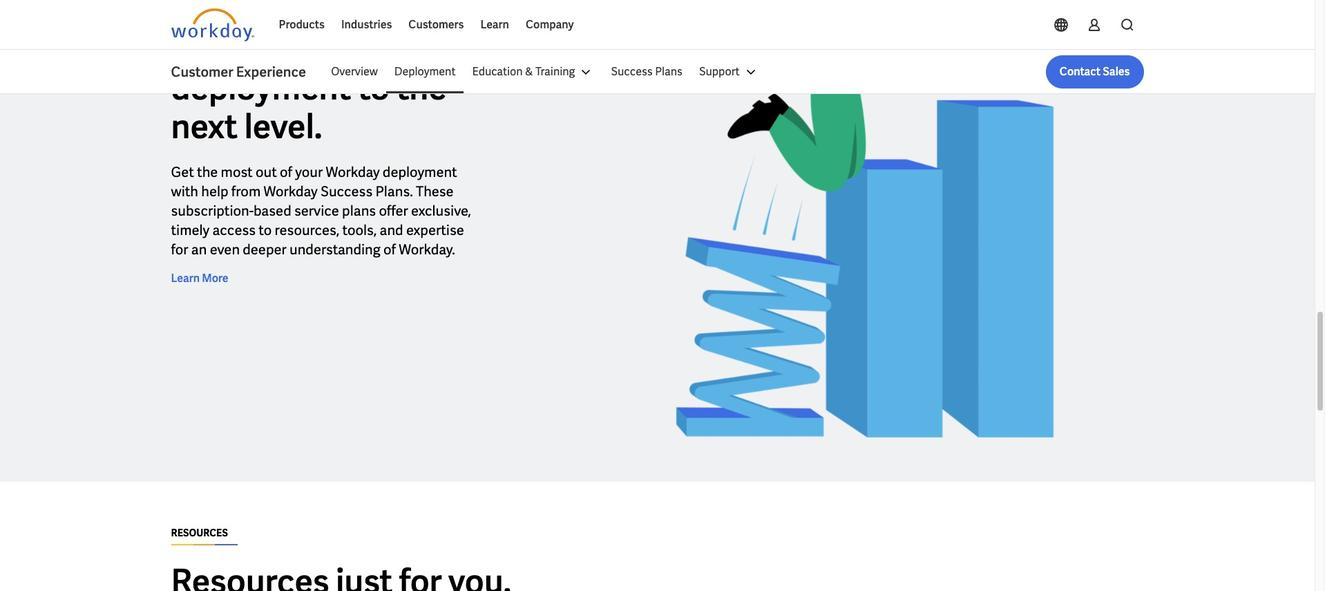 Task type: describe. For each thing, give the bounding box(es) containing it.
customer experience
[[171, 63, 306, 81]]

support
[[700, 64, 740, 79]]

offer
[[379, 202, 408, 220]]

access
[[213, 221, 256, 239]]

resources,
[[275, 221, 340, 239]]

deployment inside take your deployment to the next level.
[[171, 66, 351, 109]]

customers
[[409, 17, 464, 32]]

resources
[[171, 527, 228, 539]]

deeper
[[243, 240, 287, 258]]

your inside take your deployment to the next level.
[[247, 27, 314, 70]]

0 horizontal spatial workday
[[264, 182, 318, 200]]

overview link
[[323, 55, 386, 88]]

an
[[191, 240, 207, 258]]

help
[[201, 182, 228, 200]]

experience
[[236, 63, 306, 81]]

plans
[[655, 64, 683, 79]]

learn for learn more
[[171, 271, 200, 285]]

most
[[221, 163, 253, 181]]

&
[[525, 64, 533, 79]]

menu containing overview
[[323, 55, 768, 88]]

learn button
[[472, 8, 518, 41]]

take
[[171, 27, 240, 70]]

the inside the get the most out of your workday deployment with help from workday success plans. these subscription-based service plans offer exclusive, timely access to resources, tools, and expertise for an even deeper understanding of workday.
[[197, 163, 218, 181]]

understanding
[[290, 240, 381, 258]]

success inside the get the most out of your workday deployment with help from workday success plans. these subscription-based service plans offer exclusive, timely access to resources, tools, and expertise for an even deeper understanding of workday.
[[321, 182, 373, 200]]

your inside the get the most out of your workday deployment with help from workday success plans. these subscription-based service plans offer exclusive, timely access to resources, tools, and expertise for an even deeper understanding of workday.
[[295, 163, 323, 181]]

customer
[[171, 63, 234, 81]]

products
[[279, 17, 325, 32]]

to inside the get the most out of your workday deployment with help from workday success plans. these subscription-based service plans offer exclusive, timely access to resources, tools, and expertise for an even deeper understanding of workday.
[[259, 221, 272, 239]]

deployment inside the get the most out of your workday deployment with help from workday success plans. these subscription-based service plans offer exclusive, timely access to resources, tools, and expertise for an even deeper understanding of workday.
[[383, 163, 457, 181]]

next
[[171, 105, 238, 148]]

1 horizontal spatial of
[[384, 240, 396, 258]]

company button
[[518, 8, 582, 41]]

support button
[[691, 55, 768, 88]]

customer experience link
[[171, 62, 323, 82]]

get the most out of your workday deployment with help from workday success plans. these subscription-based service plans offer exclusive, timely access to resources, tools, and expertise for an even deeper understanding of workday.
[[171, 163, 471, 258]]

industries button
[[333, 8, 400, 41]]

with
[[171, 182, 198, 200]]

overview
[[331, 64, 378, 79]]

get
[[171, 163, 194, 181]]

for
[[171, 240, 188, 258]]

level.
[[244, 105, 322, 148]]

more
[[202, 271, 229, 285]]

company
[[526, 17, 574, 32]]

even
[[210, 240, 240, 258]]

plans
[[342, 202, 376, 220]]

deployment
[[395, 64, 456, 79]]

list containing overview
[[323, 55, 1144, 88]]



Task type: vqa. For each thing, say whether or not it's contained in the screenshot.
the topmost deployment
yes



Task type: locate. For each thing, give the bounding box(es) containing it.
and
[[380, 221, 403, 239]]

success up plans
[[321, 182, 373, 200]]

deployment link
[[386, 55, 464, 88]]

1 vertical spatial to
[[259, 221, 272, 239]]

the inside take your deployment to the next level.
[[396, 66, 447, 109]]

expertise
[[406, 221, 464, 239]]

1 vertical spatial success
[[321, 182, 373, 200]]

industries
[[341, 17, 392, 32]]

success left 'plans'
[[611, 64, 653, 79]]

1 horizontal spatial the
[[396, 66, 447, 109]]

exclusive,
[[411, 202, 471, 220]]

the
[[396, 66, 447, 109], [197, 163, 218, 181]]

0 horizontal spatial deployment
[[171, 66, 351, 109]]

learn inside dropdown button
[[481, 17, 509, 32]]

1 horizontal spatial success
[[611, 64, 653, 79]]

illustration of woman jumping on springboard chart. image
[[586, 0, 1144, 437]]

subscription-
[[171, 202, 254, 220]]

education & training button
[[464, 55, 603, 88]]

take your deployment to the next level.
[[171, 27, 447, 148]]

1 horizontal spatial to
[[358, 66, 390, 109]]

learn more
[[171, 271, 229, 285]]

from
[[231, 182, 261, 200]]

menu
[[323, 55, 768, 88]]

1 horizontal spatial workday
[[326, 163, 380, 181]]

service
[[294, 202, 339, 220]]

workday
[[326, 163, 380, 181], [264, 182, 318, 200]]

deployment
[[171, 66, 351, 109], [383, 163, 457, 181]]

tools,
[[343, 221, 377, 239]]

1 vertical spatial of
[[384, 240, 396, 258]]

success plans link
[[603, 55, 691, 88]]

based
[[254, 202, 292, 220]]

0 vertical spatial your
[[247, 27, 314, 70]]

out
[[256, 163, 277, 181]]

products button
[[271, 8, 333, 41]]

0 vertical spatial of
[[280, 163, 292, 181]]

0 horizontal spatial the
[[197, 163, 218, 181]]

contact sales
[[1060, 64, 1131, 79]]

your
[[247, 27, 314, 70], [295, 163, 323, 181]]

sales
[[1103, 64, 1131, 79]]

success
[[611, 64, 653, 79], [321, 182, 373, 200]]

to up deeper
[[259, 221, 272, 239]]

0 horizontal spatial to
[[259, 221, 272, 239]]

to inside take your deployment to the next level.
[[358, 66, 390, 109]]

learn down for
[[171, 271, 200, 285]]

success plans
[[611, 64, 683, 79]]

1 vertical spatial your
[[295, 163, 323, 181]]

list
[[323, 55, 1144, 88]]

success inside "menu"
[[611, 64, 653, 79]]

0 vertical spatial success
[[611, 64, 653, 79]]

of down and
[[384, 240, 396, 258]]

learn for learn
[[481, 17, 509, 32]]

of right out
[[280, 163, 292, 181]]

education
[[472, 64, 523, 79]]

0 vertical spatial workday
[[326, 163, 380, 181]]

1 vertical spatial deployment
[[383, 163, 457, 181]]

to left deployment
[[358, 66, 390, 109]]

plans.
[[376, 182, 413, 200]]

1 vertical spatial the
[[197, 163, 218, 181]]

1 horizontal spatial learn
[[481, 17, 509, 32]]

0 horizontal spatial of
[[280, 163, 292, 181]]

the up help
[[197, 163, 218, 181]]

1 horizontal spatial deployment
[[383, 163, 457, 181]]

go to the homepage image
[[171, 8, 254, 41]]

0 vertical spatial deployment
[[171, 66, 351, 109]]

these
[[416, 182, 454, 200]]

to
[[358, 66, 390, 109], [259, 221, 272, 239]]

0 vertical spatial learn
[[481, 17, 509, 32]]

1 vertical spatial learn
[[171, 271, 200, 285]]

0 horizontal spatial success
[[321, 182, 373, 200]]

workday.
[[399, 240, 455, 258]]

customers button
[[400, 8, 472, 41]]

the down customers dropdown button
[[396, 66, 447, 109]]

timely
[[171, 221, 210, 239]]

0 horizontal spatial learn
[[171, 271, 200, 285]]

of
[[280, 163, 292, 181], [384, 240, 396, 258]]

0 vertical spatial to
[[358, 66, 390, 109]]

training
[[536, 64, 575, 79]]

contact sales link
[[1046, 55, 1144, 88]]

0 vertical spatial the
[[396, 66, 447, 109]]

learn more link
[[171, 270, 229, 287]]

1 vertical spatial workday
[[264, 182, 318, 200]]

learn
[[481, 17, 509, 32], [171, 271, 200, 285]]

contact
[[1060, 64, 1101, 79]]

workday up based
[[264, 182, 318, 200]]

workday up plans
[[326, 163, 380, 181]]

education & training
[[472, 64, 575, 79]]

learn up education
[[481, 17, 509, 32]]



